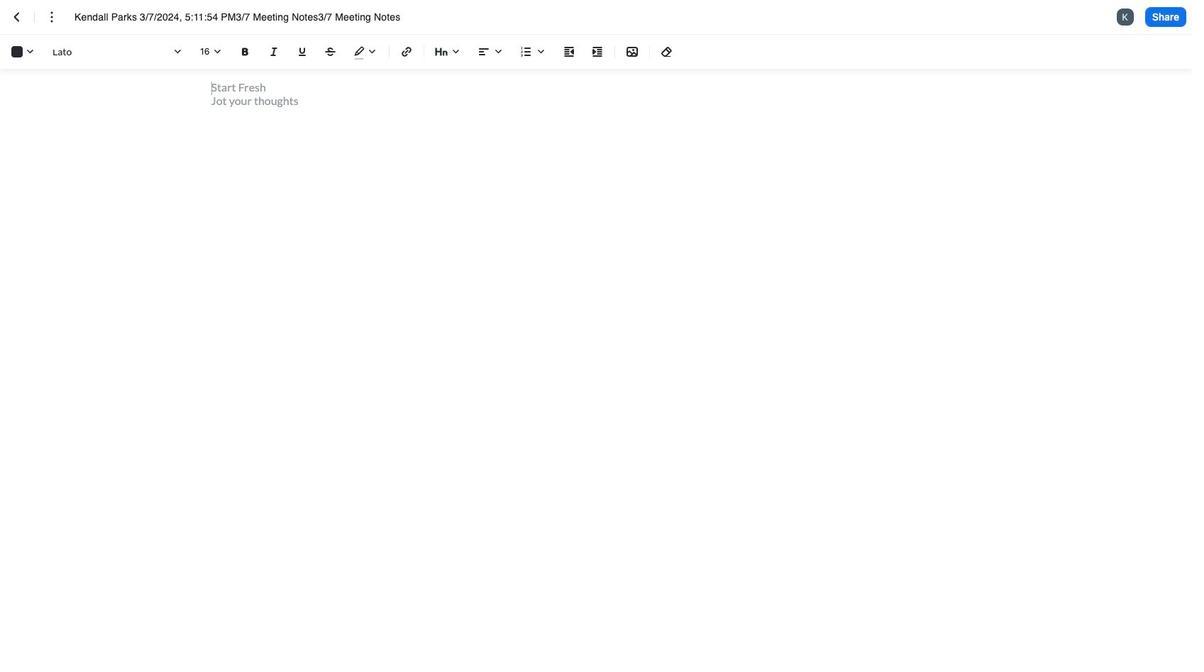 Task type: locate. For each thing, give the bounding box(es) containing it.
increase indent image
[[589, 43, 606, 60]]

italic image
[[265, 43, 283, 60]]

clear style image
[[659, 43, 676, 60]]

strikethrough image
[[322, 43, 339, 60]]

None text field
[[75, 10, 427, 24]]



Task type: describe. For each thing, give the bounding box(es) containing it.
more image
[[43, 9, 60, 26]]

bold image
[[237, 43, 254, 60]]

insert image image
[[624, 43, 641, 60]]

link image
[[398, 43, 415, 60]]

underline image
[[294, 43, 311, 60]]

all notes image
[[9, 9, 26, 26]]

kendall parks image
[[1117, 9, 1134, 26]]

decrease indent image
[[561, 43, 578, 60]]



Task type: vqa. For each thing, say whether or not it's contained in the screenshot.
Personal Menu menu at left
no



